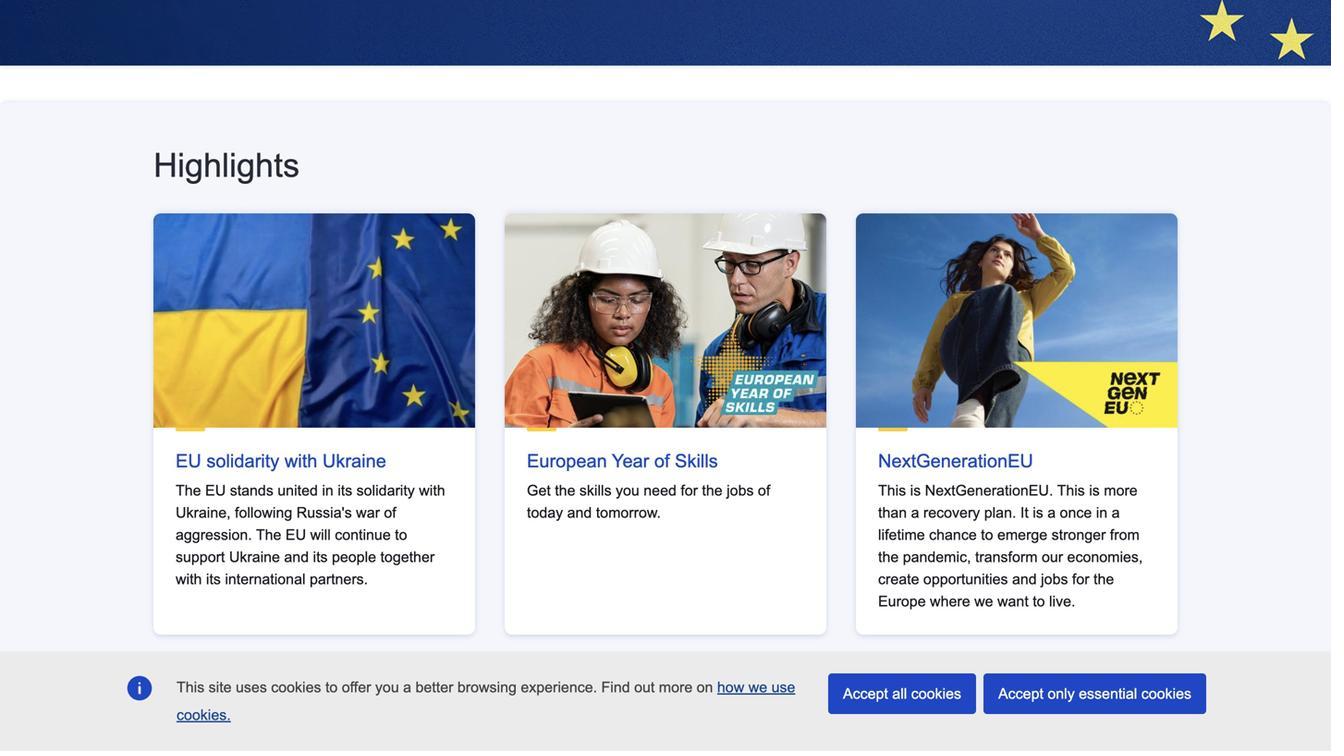 Task type: describe. For each thing, give the bounding box(es) containing it.
from
[[1111, 527, 1140, 544]]

will
[[310, 527, 331, 544]]

tomorrow.
[[596, 505, 661, 521]]

stands
[[230, 483, 274, 499]]

this is nextgenerationeu. this is more than a recovery plan. it is a once in a lifetime chance to emerge stronger from the pandemic, transform our economies, create opportunities and jobs for the europe where we want to live.
[[879, 483, 1144, 610]]

this site uses cookies to offer you a better browsing experience. find out more on
[[177, 680, 718, 696]]

0 horizontal spatial more
[[659, 680, 693, 696]]

0 vertical spatial the
[[176, 483, 201, 499]]

get the skills you need for the jobs of today and tomorrow.
[[527, 483, 771, 521]]

a left once
[[1048, 505, 1056, 521]]

we inside this is nextgenerationeu. this is more than a recovery plan. it is a once in a lifetime chance to emerge stronger from the pandemic, transform our economies, create opportunities and jobs for the europe where we want to live.
[[975, 594, 994, 610]]

this for this site uses cookies to offer you a better browsing experience. find out more on
[[177, 680, 205, 696]]

european
[[527, 451, 607, 471]]

discover the eu
[[154, 711, 394, 748]]

accept only essential cookies
[[999, 686, 1192, 703]]

1 horizontal spatial is
[[1033, 505, 1044, 521]]

1 vertical spatial you
[[375, 680, 399, 696]]

to inside the eu stands united in its solidarity with ukraine, following russia's war of aggression. the eu will continue to support ukraine and its people together with its international partners.
[[395, 527, 407, 544]]

the eu stands united in its solidarity with ukraine, following russia's war of aggression. the eu will continue to support ukraine and its people together with its international partners.
[[176, 483, 446, 588]]

opportunities
[[924, 571, 1009, 588]]

browsing
[[458, 680, 517, 696]]

to left offer
[[326, 680, 338, 696]]

european year of skills link
[[527, 451, 719, 471]]

essential
[[1080, 686, 1138, 703]]

get
[[527, 483, 551, 499]]

people
[[332, 549, 376, 566]]

how
[[718, 680, 745, 696]]

you inside get the skills you need for the jobs of today and tomorrow.
[[616, 483, 640, 499]]

jobs inside get the skills you need for the jobs of today and tomorrow.
[[727, 483, 754, 499]]

ukraine inside the eu stands united in its solidarity with ukraine, following russia's war of aggression. the eu will continue to support ukraine and its people together with its international partners.
[[229, 549, 280, 566]]

european year of skills
[[527, 451, 719, 471]]

to down plan.
[[982, 527, 994, 544]]

how we use cookies. link
[[177, 680, 796, 724]]

our
[[1042, 549, 1064, 566]]

eu solidarity with ukraine
[[176, 451, 386, 471]]

nextgenerationeu link
[[879, 451, 1034, 471]]

to left "live."
[[1033, 594, 1046, 610]]

1 vertical spatial its
[[313, 549, 328, 566]]

chance
[[930, 527, 977, 544]]

united
[[278, 483, 318, 499]]

transform
[[976, 549, 1038, 566]]

continue
[[335, 527, 391, 544]]

cookies for this
[[271, 680, 321, 696]]

for inside this is nextgenerationeu. this is more than a recovery plan. it is a once in a lifetime chance to emerge stronger from the pandemic, transform our economies, create opportunities and jobs for the europe where we want to live.
[[1073, 571, 1090, 588]]

where
[[931, 594, 971, 610]]

jobs inside this is nextgenerationeu. this is more than a recovery plan. it is a once in a lifetime chance to emerge stronger from the pandemic, transform our economies, create opportunities and jobs for the europe where we want to live.
[[1042, 571, 1069, 588]]

only
[[1048, 686, 1075, 703]]

next generation image
[[857, 213, 1178, 428]]

uses
[[236, 680, 267, 696]]

year
[[612, 451, 650, 471]]

europe
[[879, 594, 926, 610]]

in inside this is nextgenerationeu. this is more than a recovery plan. it is a once in a lifetime chance to emerge stronger from the pandemic, transform our economies, create opportunities and jobs for the europe where we want to live.
[[1097, 505, 1108, 521]]

ukraine,
[[176, 505, 231, 521]]

stronger
[[1052, 527, 1107, 544]]

create
[[879, 571, 920, 588]]

solidarity inside the eu stands united in its solidarity with ukraine, following russia's war of aggression. the eu will continue to support ukraine and its people together with its international partners.
[[357, 483, 415, 499]]

accept all cookies link
[[829, 674, 977, 715]]

nextgenerationeu.
[[926, 483, 1054, 499]]

we inside how we use cookies.
[[749, 680, 768, 696]]

accept all cookies
[[843, 686, 962, 703]]

lifetime
[[879, 527, 926, 544]]

banner - peace dove image
[[0, 0, 1332, 66]]

war
[[356, 505, 380, 521]]



Task type: locate. For each thing, give the bounding box(es) containing it.
a left the better
[[403, 680, 412, 696]]

1 vertical spatial for
[[1073, 571, 1090, 588]]

we
[[975, 594, 994, 610], [749, 680, 768, 696]]

0 vertical spatial of
[[655, 451, 670, 471]]

is
[[911, 483, 921, 499], [1090, 483, 1100, 499], [1033, 505, 1044, 521]]

partners.
[[310, 571, 368, 588]]

its up russia's
[[338, 483, 353, 499]]

0 horizontal spatial cookies
[[271, 680, 321, 696]]

2 accept from the left
[[999, 686, 1044, 703]]

and inside the eu stands united in its solidarity with ukraine, following russia's war of aggression. the eu will continue to support ukraine and its people together with its international partners.
[[284, 549, 309, 566]]

0 horizontal spatial with
[[176, 571, 202, 588]]

for right need
[[681, 483, 698, 499]]

accept inside "link"
[[999, 686, 1044, 703]]

2 vertical spatial and
[[1013, 571, 1037, 588]]

0 horizontal spatial jobs
[[727, 483, 754, 499]]

0 vertical spatial solidarity
[[207, 451, 280, 471]]

eu
[[176, 451, 201, 471], [205, 483, 226, 499], [286, 527, 306, 544], [348, 711, 394, 748]]

is up lifetime
[[911, 483, 921, 499]]

in inside the eu stands united in its solidarity with ukraine, following russia's war of aggression. the eu will continue to support ukraine and its people together with its international partners.
[[322, 483, 334, 499]]

1 accept from the left
[[843, 686, 889, 703]]

all
[[893, 686, 908, 703]]

emerge
[[998, 527, 1048, 544]]

this up than
[[879, 483, 907, 499]]

0 vertical spatial with
[[285, 451, 318, 471]]

1 horizontal spatial with
[[285, 451, 318, 471]]

and up international
[[284, 549, 309, 566]]

aggression.
[[176, 527, 252, 544]]

you up tomorrow.
[[616, 483, 640, 499]]

the down following
[[256, 527, 282, 544]]

cookies right uses
[[271, 680, 321, 696]]

skills
[[675, 451, 719, 471]]

accept left "all"
[[843, 686, 889, 703]]

0 vertical spatial for
[[681, 483, 698, 499]]

eu solidarity with ukraine link
[[176, 451, 386, 471]]

1 vertical spatial and
[[284, 549, 309, 566]]

0 horizontal spatial of
[[384, 505, 397, 521]]

cookies.
[[177, 708, 231, 724]]

0 horizontal spatial its
[[206, 571, 221, 588]]

cookies for accept
[[1142, 686, 1192, 703]]

accept for accept only essential cookies
[[999, 686, 1044, 703]]

cookies
[[271, 680, 321, 696], [912, 686, 962, 703], [1142, 686, 1192, 703]]

the
[[176, 483, 201, 499], [256, 527, 282, 544]]

a
[[912, 505, 920, 521], [1048, 505, 1056, 521], [1112, 505, 1121, 521], [403, 680, 412, 696]]

1 horizontal spatial jobs
[[1042, 571, 1069, 588]]

2 vertical spatial its
[[206, 571, 221, 588]]

1 vertical spatial ukraine
[[229, 549, 280, 566]]

you right offer
[[375, 680, 399, 696]]

the
[[555, 483, 576, 499], [702, 483, 723, 499], [879, 549, 899, 566], [1094, 571, 1115, 588], [292, 711, 339, 748]]

0 vertical spatial ukraine
[[323, 451, 386, 471]]

its down support
[[206, 571, 221, 588]]

0 horizontal spatial this
[[177, 680, 205, 696]]

accept
[[843, 686, 889, 703], [999, 686, 1044, 703]]

eu ukraine flags image
[[154, 213, 475, 428]]

recovery
[[924, 505, 981, 521]]

ukraine up war
[[323, 451, 386, 471]]

more inside this is nextgenerationeu. this is more than a recovery plan. it is a once in a lifetime chance to emerge stronger from the pandemic, transform our economies, create opportunities and jobs for the europe where we want to live.
[[1105, 483, 1138, 499]]

ukraine up international
[[229, 549, 280, 566]]

1 horizontal spatial for
[[1073, 571, 1090, 588]]

1 horizontal spatial you
[[616, 483, 640, 499]]

find
[[602, 680, 630, 696]]

2 horizontal spatial with
[[419, 483, 446, 499]]

1 horizontal spatial ukraine
[[323, 451, 386, 471]]

economies,
[[1068, 549, 1144, 566]]

for
[[681, 483, 698, 499], [1073, 571, 1090, 588]]

0 vertical spatial and
[[568, 505, 592, 521]]

live.
[[1050, 594, 1076, 610]]

1 horizontal spatial this
[[879, 483, 907, 499]]

1 vertical spatial of
[[758, 483, 771, 499]]

for inside get the skills you need for the jobs of today and tomorrow.
[[681, 483, 698, 499]]

1 vertical spatial jobs
[[1042, 571, 1069, 588]]

pandemic,
[[903, 549, 972, 566]]

want
[[998, 594, 1029, 610]]

we left use
[[749, 680, 768, 696]]

this
[[879, 483, 907, 499], [1058, 483, 1086, 499], [177, 680, 205, 696]]

with up together
[[419, 483, 446, 499]]

on
[[697, 680, 714, 696]]

its down will
[[313, 549, 328, 566]]

2 horizontal spatial this
[[1058, 483, 1086, 499]]

2 vertical spatial of
[[384, 505, 397, 521]]

0 horizontal spatial accept
[[843, 686, 889, 703]]

more left "on"
[[659, 680, 693, 696]]

more
[[1105, 483, 1138, 499], [659, 680, 693, 696]]

0 horizontal spatial for
[[681, 483, 698, 499]]

to up together
[[395, 527, 407, 544]]

cookies right essential
[[1142, 686, 1192, 703]]

1 horizontal spatial cookies
[[912, 686, 962, 703]]

1 vertical spatial solidarity
[[357, 483, 415, 499]]

in
[[322, 483, 334, 499], [1097, 505, 1108, 521]]

and inside get the skills you need for the jobs of today and tomorrow.
[[568, 505, 592, 521]]

0 horizontal spatial we
[[749, 680, 768, 696]]

offer
[[342, 680, 371, 696]]

a woman and a man wearing helmet and looking at a tablet image
[[505, 213, 827, 428]]

2 vertical spatial with
[[176, 571, 202, 588]]

0 horizontal spatial the
[[176, 483, 201, 499]]

following
[[235, 505, 293, 521]]

1 horizontal spatial more
[[1105, 483, 1138, 499]]

is right it
[[1033, 505, 1044, 521]]

accept only essential cookies link
[[984, 674, 1207, 715]]

than
[[879, 505, 908, 521]]

international
[[225, 571, 306, 588]]

0 horizontal spatial and
[[284, 549, 309, 566]]

highlights
[[154, 147, 300, 184]]

1 horizontal spatial solidarity
[[357, 483, 415, 499]]

0 vertical spatial jobs
[[727, 483, 754, 499]]

skills
[[580, 483, 612, 499]]

jobs down "our"
[[1042, 571, 1069, 588]]

plan.
[[985, 505, 1017, 521]]

1 vertical spatial with
[[419, 483, 446, 499]]

to
[[395, 527, 407, 544], [982, 527, 994, 544], [1033, 594, 1046, 610], [326, 680, 338, 696]]

the up the ukraine,
[[176, 483, 201, 499]]

for up "live."
[[1073, 571, 1090, 588]]

solidarity up war
[[357, 483, 415, 499]]

this for this is nextgenerationeu. this is more than a recovery plan. it is a once in a lifetime chance to emerge stronger from the pandemic, transform our economies, create opportunities and jobs for the europe where we want to live.
[[879, 483, 907, 499]]

is up once
[[1090, 483, 1100, 499]]

cookies inside "link"
[[1142, 686, 1192, 703]]

a right than
[[912, 505, 920, 521]]

more up from
[[1105, 483, 1138, 499]]

experience.
[[521, 680, 598, 696]]

1 horizontal spatial and
[[568, 505, 592, 521]]

a up from
[[1112, 505, 1121, 521]]

1 horizontal spatial accept
[[999, 686, 1044, 703]]

of inside the eu stands united in its solidarity with ukraine, following russia's war of aggression. the eu will continue to support ukraine and its people together with its international partners.
[[384, 505, 397, 521]]

0 vertical spatial more
[[1105, 483, 1138, 499]]

jobs right need
[[727, 483, 754, 499]]

1 horizontal spatial the
[[256, 527, 282, 544]]

and up the want
[[1013, 571, 1037, 588]]

it
[[1021, 505, 1029, 521]]

0 horizontal spatial solidarity
[[207, 451, 280, 471]]

its
[[338, 483, 353, 499], [313, 549, 328, 566], [206, 571, 221, 588]]

2 horizontal spatial its
[[338, 483, 353, 499]]

of inside get the skills you need for the jobs of today and tomorrow.
[[758, 483, 771, 499]]

this up once
[[1058, 483, 1086, 499]]

0 horizontal spatial ukraine
[[229, 549, 280, 566]]

1 vertical spatial in
[[1097, 505, 1108, 521]]

2 horizontal spatial is
[[1090, 483, 1100, 499]]

1 vertical spatial we
[[749, 680, 768, 696]]

0 horizontal spatial in
[[322, 483, 334, 499]]

cookies right "all"
[[912, 686, 962, 703]]

0 vertical spatial you
[[616, 483, 640, 499]]

0 horizontal spatial you
[[375, 680, 399, 696]]

of
[[655, 451, 670, 471], [758, 483, 771, 499], [384, 505, 397, 521]]

out
[[635, 680, 655, 696]]

2 horizontal spatial and
[[1013, 571, 1037, 588]]

solidarity
[[207, 451, 280, 471], [357, 483, 415, 499]]

in right once
[[1097, 505, 1108, 521]]

2 horizontal spatial of
[[758, 483, 771, 499]]

together
[[381, 549, 435, 566]]

1 horizontal spatial we
[[975, 594, 994, 610]]

1 vertical spatial more
[[659, 680, 693, 696]]

need
[[644, 483, 677, 499]]

ukraine
[[323, 451, 386, 471], [229, 549, 280, 566]]

with down support
[[176, 571, 202, 588]]

you
[[616, 483, 640, 499], [375, 680, 399, 696]]

0 horizontal spatial is
[[911, 483, 921, 499]]

solidarity up "stands" at bottom left
[[207, 451, 280, 471]]

1 horizontal spatial in
[[1097, 505, 1108, 521]]

once
[[1060, 505, 1093, 521]]

site
[[209, 680, 232, 696]]

with
[[285, 451, 318, 471], [419, 483, 446, 499], [176, 571, 202, 588]]

with up united at the bottom left of the page
[[285, 451, 318, 471]]

we down opportunities at the bottom
[[975, 594, 994, 610]]

nextgenerationeu
[[879, 451, 1034, 471]]

how we use cookies.
[[177, 680, 796, 724]]

0 vertical spatial in
[[322, 483, 334, 499]]

1 horizontal spatial of
[[655, 451, 670, 471]]

0 vertical spatial we
[[975, 594, 994, 610]]

and
[[568, 505, 592, 521], [284, 549, 309, 566], [1013, 571, 1037, 588]]

1 horizontal spatial its
[[313, 549, 328, 566]]

jobs
[[727, 483, 754, 499], [1042, 571, 1069, 588]]

use
[[772, 680, 796, 696]]

discover
[[154, 711, 283, 748]]

accept left only
[[999, 686, 1044, 703]]

0 vertical spatial its
[[338, 483, 353, 499]]

1 vertical spatial the
[[256, 527, 282, 544]]

russia's
[[297, 505, 352, 521]]

support
[[176, 549, 225, 566]]

and inside this is nextgenerationeu. this is more than a recovery plan. it is a once in a lifetime chance to emerge stronger from the pandemic, transform our economies, create opportunities and jobs for the europe where we want to live.
[[1013, 571, 1037, 588]]

better
[[416, 680, 454, 696]]

accept for accept all cookies
[[843, 686, 889, 703]]

and down skills
[[568, 505, 592, 521]]

2 horizontal spatial cookies
[[1142, 686, 1192, 703]]

this left site
[[177, 680, 205, 696]]

today
[[527, 505, 563, 521]]

in up russia's
[[322, 483, 334, 499]]



Task type: vqa. For each thing, say whether or not it's contained in the screenshot.
the "eu-" to the bottom
no



